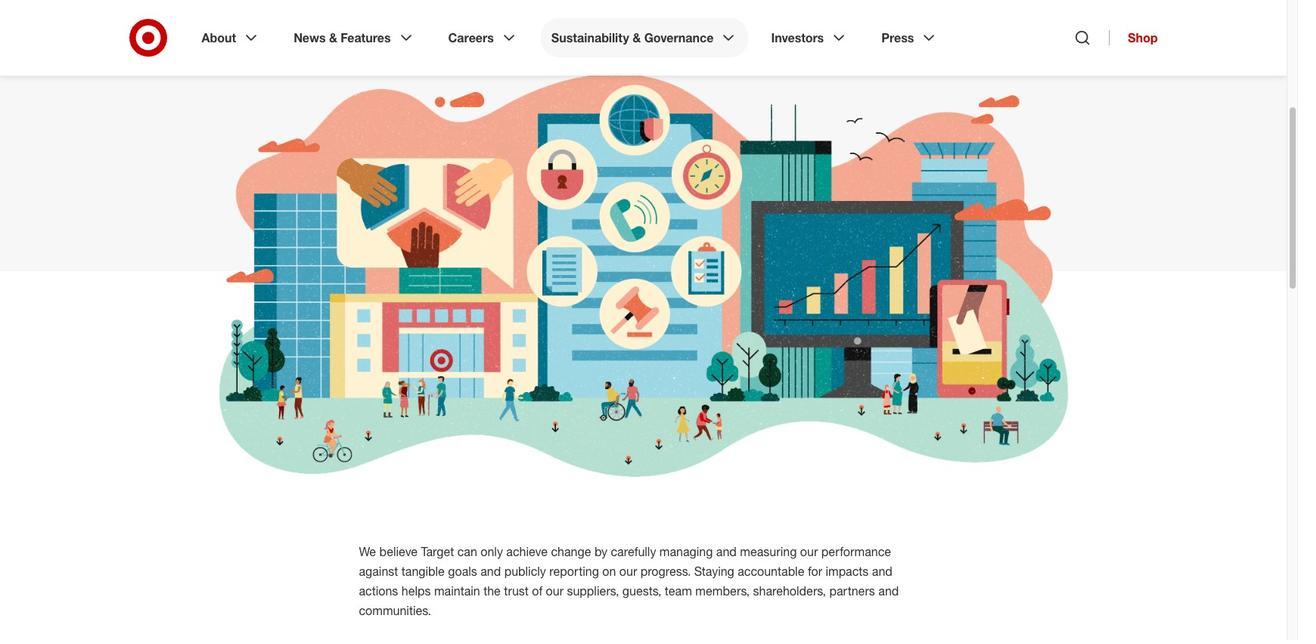 Task type: describe. For each thing, give the bounding box(es) containing it.
graphical user interface image
[[211, 49, 1076, 494]]

members,
[[696, 584, 750, 599]]

0 vertical spatial our
[[800, 545, 818, 560]]

governance
[[644, 30, 714, 45]]

actions
[[359, 584, 398, 599]]

can
[[458, 545, 477, 560]]

impacts
[[826, 564, 869, 580]]

guests,
[[623, 584, 662, 599]]

shop
[[1128, 30, 1158, 45]]

for
[[808, 564, 823, 580]]

sustainability
[[552, 30, 629, 45]]

tangible
[[402, 564, 445, 580]]

features
[[341, 30, 391, 45]]

helps
[[402, 584, 431, 599]]

about
[[202, 30, 236, 45]]

about link
[[191, 18, 271, 58]]

goals
[[448, 564, 477, 580]]

investors link
[[761, 18, 859, 58]]

team
[[665, 584, 692, 599]]

& for news
[[329, 30, 337, 45]]

press
[[882, 30, 914, 45]]

the
[[484, 584, 501, 599]]

reporting
[[550, 564, 599, 580]]

careers
[[448, 30, 494, 45]]

news & features link
[[283, 18, 426, 58]]

carefully
[[611, 545, 656, 560]]

on
[[603, 564, 616, 580]]

trust
[[504, 584, 529, 599]]

staying
[[695, 564, 735, 580]]

of
[[532, 584, 543, 599]]

suppliers,
[[567, 584, 619, 599]]

against
[[359, 564, 398, 580]]

accountable
[[738, 564, 805, 580]]

and down performance
[[872, 564, 893, 580]]

and up staying at the right bottom of the page
[[716, 545, 737, 560]]

we believe target can only achieve change by carefully managing and measuring our performance against tangible goals and publicly reporting on our progress. staying accountable for impacts and actions helps maintain the trust of our suppliers, guests, team members, shareholders, partners and communities.
[[359, 545, 899, 619]]

achieve
[[507, 545, 548, 560]]

press link
[[871, 18, 949, 58]]



Task type: vqa. For each thing, say whether or not it's contained in the screenshot.
119 results
no



Task type: locate. For each thing, give the bounding box(es) containing it.
change
[[551, 545, 591, 560]]

1 horizontal spatial &
[[633, 30, 641, 45]]

2 vertical spatial our
[[546, 584, 564, 599]]

1 & from the left
[[329, 30, 337, 45]]

and down the only
[[481, 564, 501, 580]]

we
[[359, 545, 376, 560]]

news
[[294, 30, 326, 45]]

performance
[[822, 545, 891, 560]]

and
[[716, 545, 737, 560], [481, 564, 501, 580], [872, 564, 893, 580], [879, 584, 899, 599]]

managing
[[660, 545, 713, 560]]

2 & from the left
[[633, 30, 641, 45]]

publicly
[[505, 564, 546, 580]]

our up for
[[800, 545, 818, 560]]

by
[[595, 545, 608, 560]]

& right the news
[[329, 30, 337, 45]]

shareholders,
[[753, 584, 826, 599]]

and right the partners
[[879, 584, 899, 599]]

sustainability & governance link
[[541, 18, 749, 58]]

believe
[[380, 545, 418, 560]]

0 horizontal spatial our
[[546, 584, 564, 599]]

partners
[[830, 584, 875, 599]]

maintain
[[434, 584, 480, 599]]

our right on
[[620, 564, 637, 580]]

our right of at bottom left
[[546, 584, 564, 599]]

careers link
[[438, 18, 529, 58]]

target
[[421, 545, 454, 560]]

& for sustainability
[[633, 30, 641, 45]]

news & features
[[294, 30, 391, 45]]

shop link
[[1109, 30, 1158, 45]]

investors
[[771, 30, 824, 45]]

& left governance
[[633, 30, 641, 45]]

1 horizontal spatial our
[[620, 564, 637, 580]]

1 vertical spatial our
[[620, 564, 637, 580]]

0 horizontal spatial &
[[329, 30, 337, 45]]

sustainability & governance
[[552, 30, 714, 45]]

2 horizontal spatial our
[[800, 545, 818, 560]]

progress.
[[641, 564, 691, 580]]

communities.
[[359, 604, 431, 619]]

only
[[481, 545, 503, 560]]

our
[[800, 545, 818, 560], [620, 564, 637, 580], [546, 584, 564, 599]]

&
[[329, 30, 337, 45], [633, 30, 641, 45]]

measuring
[[740, 545, 797, 560]]



